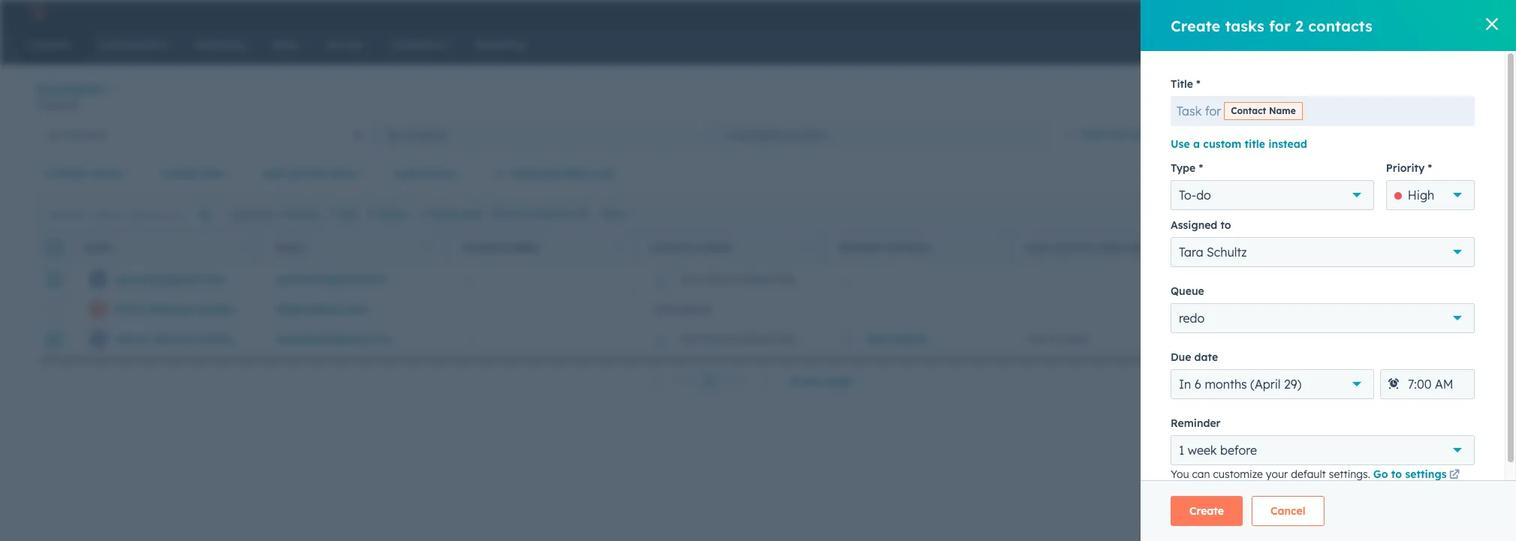 Task type: vqa. For each thing, say whether or not it's contained in the screenshot.
step
no



Task type: describe. For each thing, give the bounding box(es) containing it.
Search name, phone, email addresses, or company search field
[[40, 201, 222, 228]]

delete button
[[366, 208, 407, 221]]

1 press to sort. element from the left
[[239, 241, 245, 254]]

title
[[1171, 77, 1193, 91]]

create for create date (edt)
[[1402, 242, 1437, 253]]

0 horizontal spatial name
[[84, 242, 111, 253]]

views
[[1205, 128, 1234, 141]]

enroll in sequence button
[[493, 208, 593, 221]]

menu containing apoptosis studios 2
[[1131, 0, 1498, 24]]

more button
[[602, 206, 634, 223]]

search image
[[1485, 39, 1495, 50]]

1 week before button
[[1171, 436, 1475, 466]]

(3/5)
[[1134, 128, 1160, 141]]

apoptosis
[[1383, 6, 1429, 18]]

(sample for halligan
[[196, 303, 239, 316]]

brian
[[116, 303, 145, 316]]

29)
[[1284, 377, 1302, 392]]

redo
[[1179, 311, 1205, 326]]

1 week before
[[1179, 443, 1257, 458]]

redo button
[[1171, 303, 1475, 333]]

type
[[1171, 161, 1196, 175]]

data quality
[[1174, 90, 1242, 103]]

open
[[1215, 272, 1242, 286]]

title
[[1245, 137, 1265, 151]]

lead status button
[[384, 158, 475, 188]]

advanced
[[510, 167, 562, 180]]

due date
[[1171, 351, 1218, 364]]

3 records
[[36, 99, 78, 110]]

press to sort. image for phone number
[[615, 241, 620, 252]]

games
[[892, 333, 928, 346]]

contacts inside dialog
[[1308, 16, 1373, 35]]

activity
[[1052, 242, 1097, 253]]

2 (edt) from the left
[[1466, 242, 1490, 253]]

unassigned contacts
[[724, 128, 828, 142]]

all contacts
[[48, 128, 106, 142]]

oct 18, 2023 for deepdark@gmail.com
[[1403, 333, 1464, 346]]

1 vertical spatial owner
[[697, 242, 732, 253]]

page
[[826, 375, 852, 388]]

you
[[1171, 468, 1189, 481]]

gawain1@gmail.com link inside button
[[277, 272, 386, 286]]

email
[[276, 242, 305, 253]]

tara inside tara schultz popup button
[[1179, 245, 1204, 260]]

0 horizontal spatial 19,
[[1048, 333, 1062, 346]]

instead
[[1269, 137, 1307, 151]]

press to sort. element for last activity date (edt)
[[1178, 241, 1184, 254]]

to for assigned
[[1221, 219, 1231, 232]]

contacts banner
[[36, 77, 1480, 119]]

tara schultz (tarashultz49@gmail.com) button for deepdark@gmail.com
[[634, 324, 872, 354]]

to-
[[1179, 188, 1196, 203]]

unassigned for unassigned
[[652, 303, 711, 316]]

1 button
[[701, 372, 717, 391]]

0 horizontal spatial 2
[[228, 208, 233, 220]]

queue
[[1171, 285, 1204, 298]]

contact owner inside popup button
[[46, 167, 123, 180]]

press to sort. element for email
[[427, 241, 433, 254]]

contact) for deepdark@gmail.com
[[244, 333, 289, 346]]

contacts
[[36, 80, 103, 98]]

maria
[[116, 333, 147, 346]]

2 vertical spatial contact
[[651, 242, 694, 253]]

open button
[[1197, 264, 1385, 294]]

tara schultz (tarashultz49@gmail.com) for gawain1@gmail.com
[[679, 272, 872, 286]]

unassigned for unassigned contacts
[[724, 128, 782, 142]]

calling icon button
[[1215, 2, 1241, 22]]

18, for deepdark@gmail.com
[[1424, 333, 1437, 346]]

2 inside dialog
[[1295, 16, 1304, 35]]

hubspot link
[[18, 3, 56, 21]]

phone number
[[463, 242, 539, 253]]

Search HubSpot search field
[[1305, 32, 1489, 57]]

schultz for open
[[704, 272, 739, 286]]

apoptosis studios 2
[[1383, 6, 1474, 18]]

tara schultz button
[[1171, 237, 1475, 267]]

create inside create button
[[1190, 505, 1224, 518]]

cancel
[[1271, 505, 1306, 518]]

HH:MM text field
[[1380, 369, 1475, 400]]

edit columns
[[1412, 208, 1467, 220]]

create for create contact
[[1404, 90, 1433, 102]]

contact inside create tasks for 2 contacts dialog
[[1231, 105, 1266, 116]]

go to settings
[[1373, 468, 1447, 481]]

can
[[1192, 468, 1210, 481]]

deepdark@gmail.com
[[277, 333, 392, 346]]

all for all views
[[1188, 128, 1201, 141]]

last for last activity date (edt)
[[1027, 242, 1049, 253]]

assign
[[289, 208, 318, 220]]

last for last activity date
[[262, 167, 285, 180]]

your
[[1266, 468, 1288, 481]]

oct for bh@hubspot.com
[[1403, 303, 1421, 316]]

before
[[1220, 443, 1257, 458]]

assign button
[[277, 208, 318, 221]]

maria johnson (sample contact)
[[116, 333, 289, 346]]

prev button
[[644, 372, 701, 392]]

save view button
[[1399, 161, 1480, 185]]

company
[[884, 242, 930, 253]]

apoptosis studios 2 button
[[1357, 0, 1497, 24]]

create contact button
[[1391, 84, 1480, 109]]

number
[[499, 242, 539, 253]]

save
[[1425, 167, 1446, 179]]

use a custom title instead
[[1171, 137, 1307, 151]]

0 vertical spatial oct 19, 2023
[[1403, 272, 1464, 286]]

edit columns button
[[1403, 205, 1476, 224]]

contact name
[[1231, 105, 1296, 116]]

more
[[602, 208, 625, 220]]

3
[[36, 99, 41, 110]]

create tasks
[[428, 208, 484, 220]]

1 gawain1@gmail.com link from the left
[[116, 272, 226, 286]]

columns
[[1431, 208, 1467, 220]]

primary
[[839, 242, 881, 253]]

tara schultz (tarashultz49@gmail.com) for deepdark@gmail.com
[[679, 333, 872, 346]]

tara for open
[[679, 272, 701, 286]]

last activity date
[[262, 167, 355, 180]]

primary company column header
[[822, 231, 1010, 264]]

records
[[44, 99, 78, 110]]

actions
[[1265, 90, 1296, 102]]

edit for edit
[[339, 208, 357, 220]]

schultz for --
[[704, 333, 739, 346]]

create tasks for 2 contacts dialog
[[1141, 0, 1516, 541]]

contacts button
[[36, 78, 116, 100]]

2023 for deepdark@gmail.com
[[1440, 333, 1464, 346]]

brian halligan (sample contact)
[[116, 303, 287, 316]]

2 selected
[[228, 208, 271, 220]]

settings
[[1405, 468, 1447, 481]]

create for create date
[[162, 167, 196, 180]]

contacts for unassigned contacts
[[785, 128, 828, 142]]

pagination navigation
[[644, 372, 780, 392]]

edit button
[[327, 208, 357, 221]]

contacts for all contacts
[[63, 128, 106, 142]]

edit for edit columns
[[1412, 208, 1429, 220]]

status
[[1241, 242, 1275, 253]]

task
[[1177, 104, 1202, 119]]

tara for --
[[679, 333, 701, 346]]

0 horizontal spatial for
[[1205, 104, 1221, 119]]

export
[[1356, 208, 1384, 220]]

2023 for bh@hubspot.com
[[1440, 303, 1464, 316]]

oct for deepdark@gmail.com
[[1403, 333, 1421, 346]]

1 gawain1@gmail.com from the left
[[116, 272, 226, 286]]

deepdark@gmail.com button
[[258, 324, 446, 354]]

go
[[1373, 468, 1388, 481]]

oct 18, 2023 for bh@hubspot.com
[[1403, 303, 1464, 316]]

add
[[1082, 128, 1103, 141]]



Task type: locate. For each thing, give the bounding box(es) containing it.
upgrade
[[1158, 8, 1200, 20]]

import button
[[1327, 84, 1382, 109]]

(sample down brian halligan (sample contact) link
[[198, 333, 241, 346]]

in 6 months (april 29) button
[[1171, 369, 1374, 400]]

all down "task for"
[[1188, 128, 1201, 141]]

0 horizontal spatial contact owner
[[46, 167, 123, 180]]

lead up open
[[1214, 242, 1239, 253]]

in
[[522, 208, 530, 220]]

0 horizontal spatial date
[[200, 167, 224, 180]]

1 for 1
[[706, 375, 712, 388]]

oct 18, 2023 up hh:mm text box
[[1403, 333, 1464, 346]]

1 horizontal spatial 19,
[[1424, 272, 1437, 286]]

2 left settings icon
[[1295, 16, 1304, 35]]

0 horizontal spatial oct 19, 2023
[[1028, 333, 1088, 346]]

0 vertical spatial 18,
[[1424, 303, 1437, 316]]

2 inside popup button
[[1469, 6, 1474, 18]]

press to sort. image down more popup button
[[615, 241, 620, 252]]

2023 for gawain1@gmail.com
[[1440, 272, 1464, 286]]

(edt) down columns
[[1466, 242, 1490, 253]]

2 oct 18, 2023 from the top
[[1403, 333, 1464, 346]]

(sample
[[196, 303, 239, 316], [198, 333, 241, 346]]

settings.
[[1329, 468, 1370, 481]]

contact owner
[[46, 167, 123, 180], [651, 242, 732, 253]]

edit left delete button at the top left of page
[[339, 208, 357, 220]]

press to sort. image
[[615, 241, 620, 252], [802, 241, 808, 252], [1178, 241, 1184, 252]]

advanced filters (0) button
[[484, 158, 623, 188]]

1 date from the left
[[1100, 242, 1123, 253]]

1 (tarashultz49@gmail.com) from the top
[[742, 272, 872, 286]]

settings image
[[1310, 6, 1323, 20]]

1 vertical spatial for
[[1205, 104, 1221, 119]]

0 vertical spatial contact
[[1231, 105, 1266, 116]]

oct 18, 2023
[[1403, 303, 1464, 316], [1403, 333, 1464, 346]]

last activity date (edt)
[[1027, 242, 1150, 253]]

view
[[1106, 128, 1130, 141], [1448, 167, 1467, 179]]

create for create tasks for 2 contacts
[[1171, 16, 1221, 35]]

to right go
[[1391, 468, 1402, 481]]

0 horizontal spatial 1
[[706, 375, 712, 388]]

schultz down unassigned button
[[704, 333, 739, 346]]

1 horizontal spatial unassigned
[[724, 128, 782, 142]]

0 vertical spatial 1
[[706, 375, 712, 388]]

1 vertical spatial name
[[84, 242, 111, 253]]

18, down create date (edt)
[[1424, 303, 1437, 316]]

1 horizontal spatial 1
[[1179, 443, 1185, 458]]

view for save
[[1448, 167, 1467, 179]]

for right marketplaces 'icon'
[[1269, 16, 1291, 35]]

1 vertical spatial lead
[[1214, 242, 1239, 253]]

0 vertical spatial unassigned
[[724, 128, 782, 142]]

create down status
[[428, 208, 458, 220]]

name down actions
[[1269, 105, 1296, 116]]

(tarashultz49@gmail.com) for --
[[742, 333, 872, 346]]

1 vertical spatial contact owner
[[651, 242, 732, 253]]

0 vertical spatial (sample
[[196, 303, 239, 316]]

contact owner down all contacts
[[46, 167, 123, 180]]

0 horizontal spatial press to sort. image
[[615, 241, 620, 252]]

filters
[[565, 167, 595, 180]]

tara schultz (tarashultz49@gmail.com) button for gawain1@gmail.com
[[634, 264, 872, 294]]

create for create tasks
[[428, 208, 458, 220]]

tara schultz (tarashultz49@gmail.com) up unassigned button
[[679, 272, 872, 286]]

marketplaces button
[[1244, 0, 1276, 24]]

date inside last activity date popup button
[[331, 167, 355, 180]]

0 horizontal spatial tasks
[[461, 208, 484, 220]]

1 horizontal spatial oct 19, 2023
[[1403, 272, 1464, 286]]

view inside button
[[1448, 167, 1467, 179]]

date right due
[[1194, 351, 1218, 364]]

tara up unassigned button
[[679, 272, 701, 286]]

help button
[[1279, 0, 1304, 24]]

last inside popup button
[[262, 167, 285, 180]]

tara schultz image
[[1366, 5, 1380, 19]]

1 horizontal spatial name
[[1269, 105, 1296, 116]]

2 date from the left
[[1440, 242, 1463, 253]]

press to sort. element
[[239, 241, 245, 254], [427, 241, 433, 254], [615, 241, 620, 254], [802, 241, 808, 254], [1178, 241, 1184, 254]]

date
[[200, 167, 224, 180], [331, 167, 355, 180], [1194, 351, 1218, 364]]

0 horizontal spatial gawain1@gmail.com link
[[116, 272, 226, 286]]

1 vertical spatial oct 18, 2023
[[1403, 333, 1464, 346]]

assigned
[[1171, 219, 1218, 232]]

5 press to sort. element from the left
[[1178, 241, 1184, 254]]

0 vertical spatial 19,
[[1424, 272, 1437, 286]]

unassigned button
[[634, 294, 822, 324]]

0 horizontal spatial edit
[[339, 208, 357, 220]]

0 vertical spatial (tarashultz49@gmail.com)
[[742, 272, 872, 286]]

2 left selected
[[228, 208, 233, 220]]

1 tara schultz (tarashultz49@gmail.com) from the top
[[679, 272, 872, 286]]

settings link
[[1307, 4, 1326, 20]]

1 vertical spatial (sample
[[198, 333, 241, 346]]

add view (3/5) button
[[1056, 119, 1178, 149]]

0 horizontal spatial view
[[1106, 128, 1130, 141]]

0 vertical spatial to
[[1221, 219, 1231, 232]]

1 horizontal spatial date
[[1440, 242, 1463, 253]]

to-do button
[[1171, 180, 1374, 210]]

0 vertical spatial last
[[262, 167, 285, 180]]

1 vertical spatial 18,
[[1424, 333, 1437, 346]]

tasks for create tasks for 2 contacts
[[1225, 16, 1265, 35]]

custom
[[1203, 137, 1242, 151]]

0 vertical spatial contact owner
[[46, 167, 123, 180]]

my contacts button
[[374, 119, 712, 149]]

bh@hubspot.com
[[277, 303, 368, 316]]

view for add
[[1106, 128, 1130, 141]]

1 horizontal spatial last
[[1027, 242, 1049, 253]]

(edt) right activity
[[1126, 242, 1150, 253]]

1 horizontal spatial gawain1@gmail.com
[[277, 272, 386, 286]]

0 vertical spatial oct 18, 2023
[[1403, 303, 1464, 316]]

0 vertical spatial schultz
[[1207, 245, 1247, 260]]

0 vertical spatial name
[[1269, 105, 1296, 116]]

0 vertical spatial lead
[[394, 167, 420, 180]]

all for all contacts
[[48, 128, 60, 142]]

export button
[[1346, 205, 1394, 224]]

1 horizontal spatial all
[[1188, 128, 1201, 141]]

lead status
[[1214, 242, 1275, 253]]

0 horizontal spatial owner
[[90, 167, 123, 180]]

2 (tarashultz49@gmail.com) from the top
[[742, 333, 872, 346]]

calling icon image
[[1221, 6, 1235, 20]]

date for due date
[[1194, 351, 1218, 364]]

1 right prev
[[706, 375, 712, 388]]

to up lead status
[[1221, 219, 1231, 232]]

0 horizontal spatial last
[[262, 167, 285, 180]]

(edt)
[[1126, 242, 1150, 253], [1466, 242, 1490, 253]]

1 horizontal spatial press to sort. image
[[802, 241, 808, 252]]

gawain1@gmail.com inside button
[[277, 272, 386, 286]]

1 horizontal spatial to
[[1391, 468, 1402, 481]]

owner
[[90, 167, 123, 180], [697, 242, 732, 253]]

press to sort. element down 2 selected
[[239, 241, 245, 254]]

hubspot image
[[27, 3, 45, 21]]

date
[[1100, 242, 1123, 253], [1440, 242, 1463, 253]]

create button
[[1171, 496, 1243, 526]]

4 press to sort. element from the left
[[802, 241, 808, 254]]

(april
[[1251, 377, 1281, 392]]

contact) down email
[[242, 303, 287, 316]]

(0)
[[599, 167, 613, 180]]

1 press to sort. image from the left
[[615, 241, 620, 252]]

1 vertical spatial (tarashultz49@gmail.com)
[[742, 333, 872, 346]]

0 horizontal spatial date
[[1100, 242, 1123, 253]]

1 vertical spatial last
[[1027, 242, 1049, 253]]

menu item
[[1211, 0, 1214, 24]]

enroll in sequence
[[493, 208, 575, 220]]

prev
[[672, 375, 696, 388]]

contact owner up unassigned button
[[651, 242, 732, 253]]

(tarashultz49@gmail.com)
[[742, 272, 872, 286], [742, 333, 872, 346]]

3 press to sort. image from the left
[[1178, 241, 1184, 252]]

name down search name, phone, email addresses, or company search field
[[84, 242, 111, 253]]

1 vertical spatial unassigned
[[652, 303, 711, 316]]

data
[[1174, 90, 1200, 103]]

contact)
[[242, 303, 287, 316], [244, 333, 289, 346]]

0 vertical spatial contact)
[[242, 303, 287, 316]]

0 horizontal spatial gawain1@gmail.com
[[116, 272, 226, 286]]

notifications image
[[1335, 7, 1348, 20]]

(tarashultz49@gmail.com) up per
[[742, 333, 872, 346]]

2 vertical spatial schultz
[[704, 333, 739, 346]]

selected
[[236, 208, 271, 220]]

edit inside "edit columns" "button"
[[1412, 208, 1429, 220]]

riot
[[867, 333, 888, 346]]

tara schultz (tarashultz49@gmail.com) button
[[634, 264, 872, 294], [634, 324, 872, 354]]

0 vertical spatial view
[[1106, 128, 1130, 141]]

create date (edt)
[[1402, 242, 1490, 253]]

tasks inside dialog
[[1225, 16, 1265, 35]]

data quality button
[[1149, 81, 1243, 112]]

unassigned down contacts banner
[[724, 128, 782, 142]]

view inside popup button
[[1106, 128, 1130, 141]]

0 vertical spatial tara schultz (tarashultz49@gmail.com) button
[[634, 264, 872, 294]]

1 horizontal spatial lead
[[1214, 242, 1239, 253]]

date right activity
[[331, 167, 355, 180]]

1 horizontal spatial tasks
[[1225, 16, 1265, 35]]

0 horizontal spatial all
[[48, 128, 60, 142]]

unassigned
[[724, 128, 782, 142], [652, 303, 711, 316]]

2 link opens in a new window image from the top
[[1449, 470, 1460, 481]]

1 horizontal spatial date
[[331, 167, 355, 180]]

2 vertical spatial tara
[[679, 333, 701, 346]]

2 horizontal spatial date
[[1194, 351, 1218, 364]]

press to sort. image down assigned
[[1178, 241, 1184, 252]]

date for create date
[[200, 167, 224, 180]]

date down all contacts button
[[200, 167, 224, 180]]

-- button
[[446, 264, 634, 294], [1197, 294, 1385, 324], [446, 324, 634, 354], [1197, 324, 1385, 354]]

2 press to sort. image from the left
[[802, 241, 808, 252]]

gawain1@gmail.com link up halligan
[[116, 272, 226, 286]]

a
[[1193, 137, 1200, 151]]

1 inside 1 button
[[706, 375, 712, 388]]

1 horizontal spatial for
[[1269, 16, 1291, 35]]

1 horizontal spatial contact
[[651, 242, 694, 253]]

create down "edit columns" "button"
[[1402, 242, 1437, 253]]

contact inside contact owner popup button
[[46, 167, 87, 180]]

schultz up open
[[1207, 245, 1247, 260]]

press to sort. image for contact owner
[[802, 241, 808, 252]]

create left the calling icon
[[1171, 16, 1221, 35]]

press to sort. image left the primary
[[802, 241, 808, 252]]

1 edit from the left
[[339, 208, 357, 220]]

press to sort. element down more popup button
[[615, 241, 620, 254]]

week
[[1188, 443, 1217, 458]]

gawain1@gmail.com link up bh@hubspot.com
[[277, 272, 386, 286]]

create down can
[[1190, 505, 1224, 518]]

press to sort. element for contact owner
[[802, 241, 808, 254]]

all inside "all views" "link"
[[1188, 128, 1201, 141]]

press to sort. image for last activity date (edt)
[[1178, 241, 1184, 252]]

link opens in a new window image
[[1449, 467, 1460, 485], [1449, 470, 1460, 481]]

last activity date button
[[253, 158, 375, 188]]

25 per page
[[790, 375, 852, 388]]

customize
[[1213, 468, 1263, 481]]

1 horizontal spatial contact owner
[[651, 242, 732, 253]]

1 18, from the top
[[1424, 303, 1437, 316]]

tasks for create tasks
[[461, 208, 484, 220]]

18, up hh:mm text box
[[1424, 333, 1437, 346]]

link opens in a new window image inside go to settings link
[[1449, 470, 1460, 481]]

upgrade image
[[1142, 7, 1155, 20]]

1 vertical spatial tara schultz (tarashultz49@gmail.com) button
[[634, 324, 872, 354]]

1 horizontal spatial 2
[[1295, 16, 1304, 35]]

due date element
[[1380, 369, 1475, 400]]

do
[[1196, 188, 1211, 203]]

view right save
[[1448, 167, 1467, 179]]

2 press to sort. element from the left
[[427, 241, 433, 254]]

1 (edt) from the left
[[1126, 242, 1150, 253]]

contacts for my contacts
[[404, 128, 447, 142]]

2 horizontal spatial contact
[[1231, 105, 1266, 116]]

0 vertical spatial tara
[[1179, 245, 1204, 260]]

edit inside edit button
[[339, 208, 357, 220]]

0 vertical spatial tasks
[[1225, 16, 1265, 35]]

0 vertical spatial for
[[1269, 16, 1291, 35]]

tara down assigned
[[1179, 245, 1204, 260]]

unassigned up prev
[[652, 303, 711, 316]]

2 horizontal spatial 2
[[1469, 6, 1474, 18]]

tasks inside button
[[461, 208, 484, 220]]

2 gawain1@gmail.com from the left
[[277, 272, 386, 286]]

schultz up unassigned button
[[704, 272, 739, 286]]

create inside create date popup button
[[162, 167, 196, 180]]

date down columns
[[1440, 242, 1463, 253]]

1 horizontal spatial gawain1@gmail.com link
[[277, 272, 386, 286]]

marketplaces image
[[1253, 7, 1266, 20]]

1 inside 1 week before popup button
[[1179, 443, 1185, 458]]

date inside create date popup button
[[200, 167, 224, 180]]

date inside create tasks for 2 contacts dialog
[[1194, 351, 1218, 364]]

0 horizontal spatial (edt)
[[1126, 242, 1150, 253]]

1 vertical spatial tasks
[[461, 208, 484, 220]]

lead for lead status
[[1214, 242, 1239, 253]]

press to sort. element down assigned
[[1178, 241, 1184, 254]]

2 all from the left
[[48, 128, 60, 142]]

1 vertical spatial to
[[1391, 468, 1402, 481]]

all down '3 records'
[[48, 128, 60, 142]]

1 left week
[[1179, 443, 1185, 458]]

tara schultz (tarashultz49@gmail.com) up 25
[[679, 333, 872, 346]]

enroll
[[493, 208, 519, 220]]

notifications button
[[1329, 0, 1354, 24]]

for down "data quality" at the right top of the page
[[1205, 104, 1221, 119]]

press to sort. element down the create tasks button
[[427, 241, 433, 254]]

(tarashultz49@gmail.com) for open
[[742, 272, 872, 286]]

0 horizontal spatial lead
[[394, 167, 420, 180]]

1 vertical spatial schultz
[[704, 272, 739, 286]]

contact
[[1435, 90, 1467, 102]]

1 vertical spatial contact
[[46, 167, 87, 180]]

to-do
[[1179, 188, 1211, 203]]

lead inside popup button
[[394, 167, 420, 180]]

1 tara schultz (tarashultz49@gmail.com) button from the top
[[634, 264, 872, 294]]

tasks
[[1225, 16, 1265, 35], [461, 208, 484, 220]]

1 vertical spatial 1
[[1179, 443, 1185, 458]]

2 tara schultz (tarashultz49@gmail.com) from the top
[[679, 333, 872, 346]]

3 press to sort. element from the left
[[615, 241, 620, 254]]

lead left status
[[394, 167, 420, 180]]

all inside all contacts button
[[48, 128, 60, 142]]

last
[[262, 167, 285, 180], [1027, 242, 1049, 253]]

1 oct 18, 2023 from the top
[[1403, 303, 1464, 316]]

go to settings link
[[1373, 467, 1463, 485]]

owner inside contact owner popup button
[[90, 167, 123, 180]]

contact) for bh@hubspot.com
[[242, 303, 287, 316]]

due
[[1171, 351, 1191, 364]]

press to sort. element for phone number
[[615, 241, 620, 254]]

sequence
[[533, 208, 575, 220]]

0 horizontal spatial contact
[[46, 167, 87, 180]]

bh@hubspot.com button
[[258, 294, 446, 324]]

1 for 1 week before
[[1179, 443, 1185, 458]]

0 vertical spatial tara schultz (tarashultz49@gmail.com)
[[679, 272, 872, 286]]

1 horizontal spatial owner
[[697, 242, 732, 253]]

create left the contact
[[1404, 90, 1433, 102]]

2 gawain1@gmail.com link from the left
[[277, 272, 386, 286]]

default
[[1291, 468, 1326, 481]]

date right activity
[[1100, 242, 1123, 253]]

lead for lead status
[[394, 167, 420, 180]]

1 vertical spatial oct 19, 2023
[[1028, 333, 1088, 346]]

riot games link
[[867, 333, 928, 346]]

contacts inside button
[[404, 128, 447, 142]]

2 tara schultz (tarashultz49@gmail.com) button from the top
[[634, 324, 872, 354]]

1 vertical spatial tara
[[679, 272, 701, 286]]

1 horizontal spatial view
[[1448, 167, 1467, 179]]

lead status
[[394, 167, 455, 180]]

owner up unassigned button
[[697, 242, 732, 253]]

create inside contacts banner
[[1404, 90, 1433, 102]]

view right the add
[[1106, 128, 1130, 141]]

menu
[[1131, 0, 1498, 24]]

1 vertical spatial contact)
[[244, 333, 289, 346]]

gawain1@gmail.com button
[[258, 264, 446, 294]]

1 vertical spatial tara schultz (tarashultz49@gmail.com)
[[679, 333, 872, 346]]

2 edit from the left
[[1412, 208, 1429, 220]]

unassigned contacts button
[[712, 119, 1050, 149]]

1 vertical spatial 19,
[[1048, 333, 1062, 346]]

cancel button
[[1252, 496, 1324, 526]]

oct
[[1403, 272, 1421, 286], [1403, 303, 1421, 316], [1028, 333, 1045, 346], [1403, 333, 1421, 346]]

help image
[[1285, 7, 1298, 20]]

0 horizontal spatial to
[[1221, 219, 1231, 232]]

in 6 months (april 29)
[[1179, 377, 1302, 392]]

2 right studios
[[1469, 6, 1474, 18]]

1 horizontal spatial edit
[[1412, 208, 1429, 220]]

assigned to
[[1171, 219, 1231, 232]]

(sample for johnson
[[198, 333, 241, 346]]

gawain1@gmail.com up halligan
[[116, 272, 226, 286]]

high button
[[1386, 180, 1475, 210]]

2 horizontal spatial press to sort. image
[[1178, 241, 1184, 252]]

(tarashultz49@gmail.com) down the primary
[[742, 272, 872, 286]]

1 link opens in a new window image from the top
[[1449, 467, 1460, 485]]

schultz inside popup button
[[1207, 245, 1247, 260]]

close image
[[1486, 18, 1498, 30]]

tara up prev
[[679, 333, 701, 346]]

create down all contacts button
[[162, 167, 196, 180]]

task for
[[1177, 104, 1221, 119]]

gawain1@gmail.com up bh@hubspot.com
[[277, 272, 386, 286]]

contact) down bh@hubspot.com
[[244, 333, 289, 346]]

to for go
[[1391, 468, 1402, 481]]

1 horizontal spatial (edt)
[[1466, 242, 1490, 253]]

actions button
[[1252, 84, 1318, 109]]

2 18, from the top
[[1424, 333, 1437, 346]]

deepdark@gmail.com link
[[277, 333, 392, 346]]

1 all from the left
[[1188, 128, 1201, 141]]

press to sort. element left the primary
[[802, 241, 808, 254]]

0 horizontal spatial unassigned
[[652, 303, 711, 316]]

oct for gawain1@gmail.com
[[1403, 272, 1421, 286]]

1 vertical spatial view
[[1448, 167, 1467, 179]]

oct 18, 2023 down create date (edt)
[[1403, 303, 1464, 316]]

edit down "high"
[[1412, 208, 1429, 220]]

advanced filters (0)
[[510, 167, 613, 180]]

name inside create tasks for 2 contacts dialog
[[1269, 105, 1296, 116]]

owner up search name, phone, email addresses, or company search field
[[90, 167, 123, 180]]

(sample up maria johnson (sample contact) link
[[196, 303, 239, 316]]

18, for bh@hubspot.com
[[1424, 303, 1437, 316]]

0 vertical spatial owner
[[90, 167, 123, 180]]



